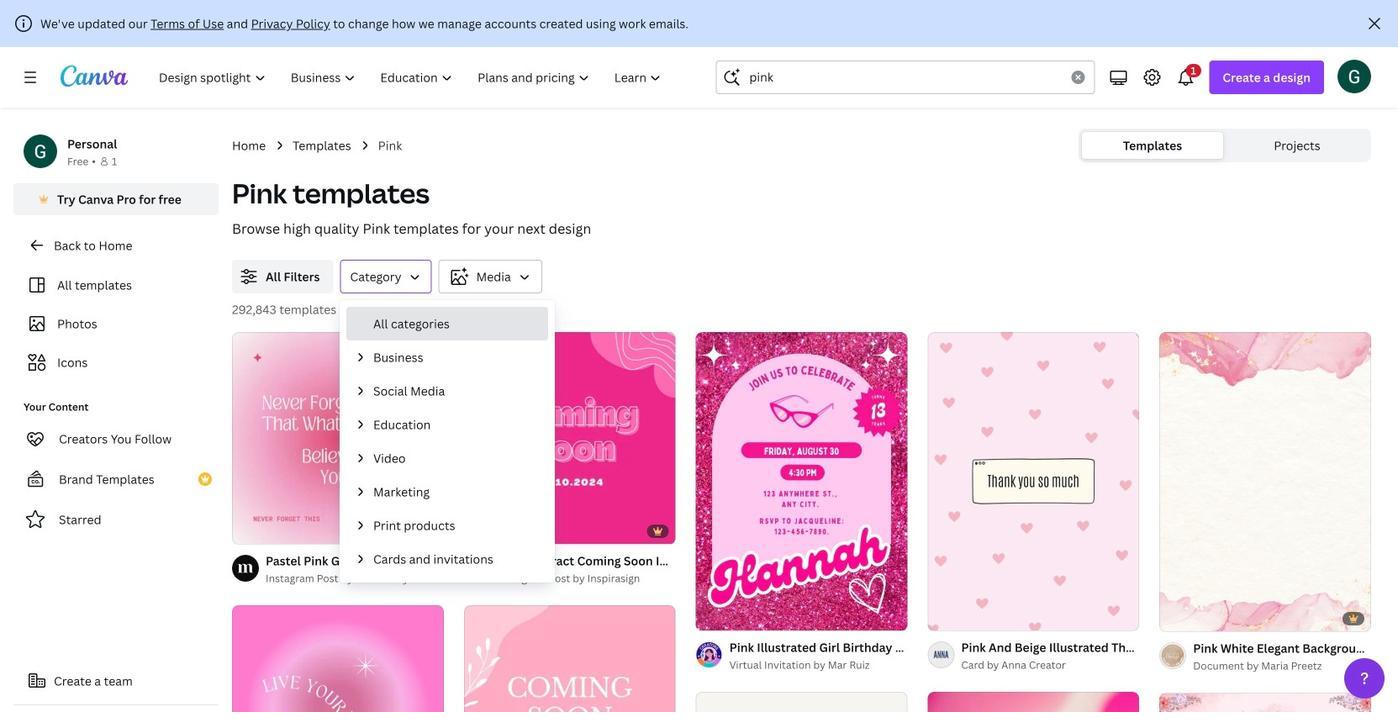 Task type: describe. For each thing, give the bounding box(es) containing it.
Search search field
[[750, 61, 1062, 93]]

pink white elegant background a4 document image
[[1160, 332, 1372, 632]]

pink blue gradient aesthetic quotes image
[[232, 605, 444, 712]]

pink illustrated girl birthday invitation image
[[696, 332, 908, 631]]

greg robinson image
[[1338, 60, 1372, 93]]

pink minimalist coming soon instagram post image
[[464, 605, 676, 712]]

top level navigation element
[[148, 61, 676, 94]]

pink minimalist business email header image
[[1160, 694, 1372, 712]]



Task type: locate. For each thing, give the bounding box(es) containing it.
pink aesthetic creative portfolio presentation image
[[928, 692, 1140, 712]]

pink ivory elegant feminine bow inspirational quote your story image
[[696, 692, 908, 712]]

None search field
[[716, 61, 1095, 94]]

pastel pink gradient modern inspirational quote instagram post image
[[232, 332, 444, 544]]

pink abstract coming soon instagram post image
[[464, 332, 676, 544]]

list
[[347, 307, 548, 576]]

pink and beige illustrated thank you card image
[[928, 332, 1140, 631]]



Task type: vqa. For each thing, say whether or not it's contained in the screenshot.
11th GROUP from left
no



